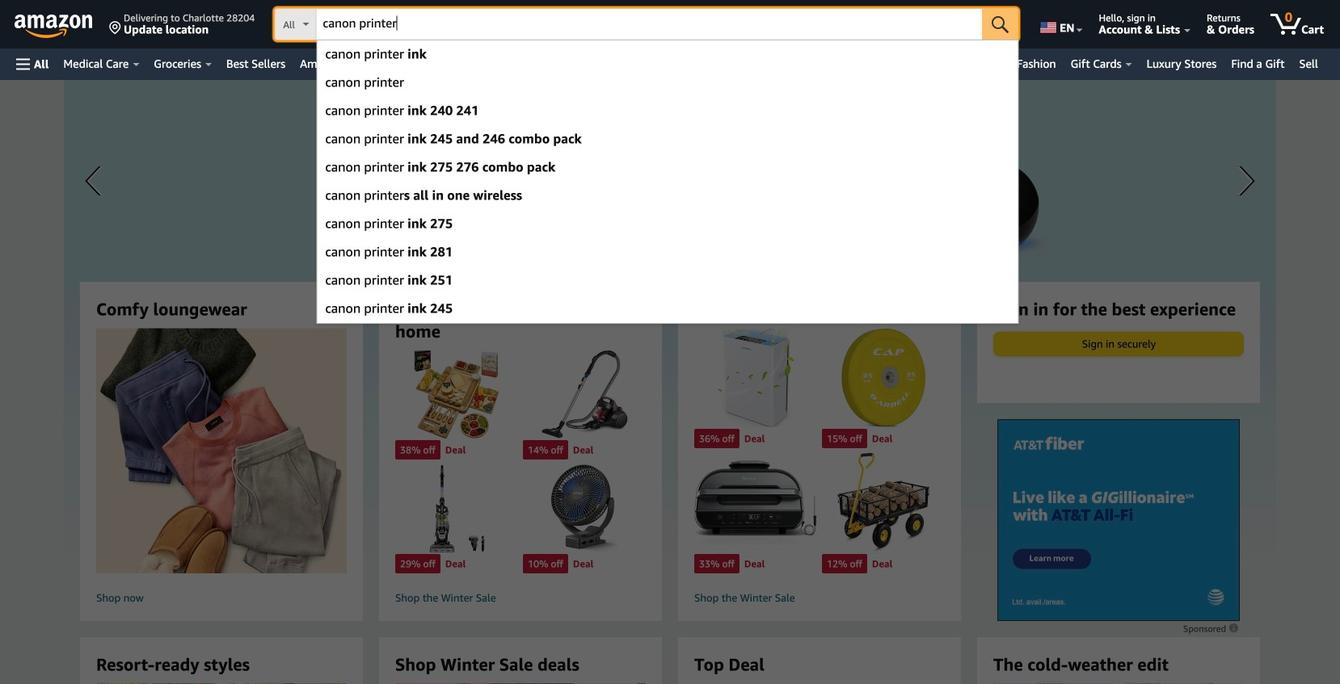 Task type: vqa. For each thing, say whether or not it's contained in the screenshot.
VEVOR Steel Garden Cart, Heavy Duty 900 lbs Capacity, with Removable Mesh Sides to Convert into Flatbed, Utility Metal Wagon with 180° Rotating Handle and 10 in Tires, Perfect for Farm, Yard image
yes



Task type: locate. For each thing, give the bounding box(es) containing it.
comfy loungewear image
[[68, 329, 375, 574]]

cap barbell best olympic bumper plate, yellow, 35 lb single image
[[822, 329, 945, 428]]

Search Amazon text field
[[316, 9, 983, 40]]

None search field
[[274, 8, 1019, 42]]

none submit inside navigation navigation
[[983, 8, 1019, 40]]

none search field inside navigation navigation
[[274, 8, 1019, 42]]

ameifu air purifiers for home large room up to 1740ft² with washable fliter cover, hepa air purifiers, h13 true hepa air filter for wildfires, pets hair, dander, smoke, pollen, 3 fan speeds, 5 timer, sleep mode 15db air cleaner image
[[695, 329, 817, 428]]

None submit
[[983, 8, 1019, 40]]

vevor steel garden cart, heavy duty 900 lbs capacity, with removable mesh sides to convert into flatbed, utility metal wagon with 180° rotating handle and 10 in tires, perfect for farm, yard image
[[822, 454, 945, 553]]

main content
[[0, 80, 1341, 685]]

amazon image
[[15, 15, 93, 39]]



Task type: describe. For each thing, give the bounding box(es) containing it.
ninja fg551 foodi smart xl 6-in-1 indoor grill with air fry, roast, bake, broil & dehydrate, smart thermometer, black/silver image
[[695, 454, 817, 553]]

bissell pet hair eraser turbo lift-off vacuum, w/ self-cleaning brush roll, hepa filtration, powerful pickup with turbobrush pivot tool & led-lit dusting & crevice tool, 3774f image
[[395, 465, 518, 553]]

eureka bagless canister vacuum cleaner, lightweight vac for carpets and hard floors, red image
[[523, 351, 646, 439]]

navigation navigation
[[0, 0, 1341, 324]]

"alexa, remind me to workout everyday at 6am." image
[[64, 80, 1277, 565]]

xasla 10000mah portable rechargeable clip on fan, 8 inch battery operated fan, 24 hours work time, 4 speeds personal fan, ideal for outdoor camping golf cart home office blue image
[[523, 465, 646, 553]]

large charcuterie board set - bonus recipe book - 2 ceramic bowls & plates, 4 magnetic drawers bamboo cheese knife set, round tray - christmas & housewarming gifts image
[[395, 351, 518, 439]]



